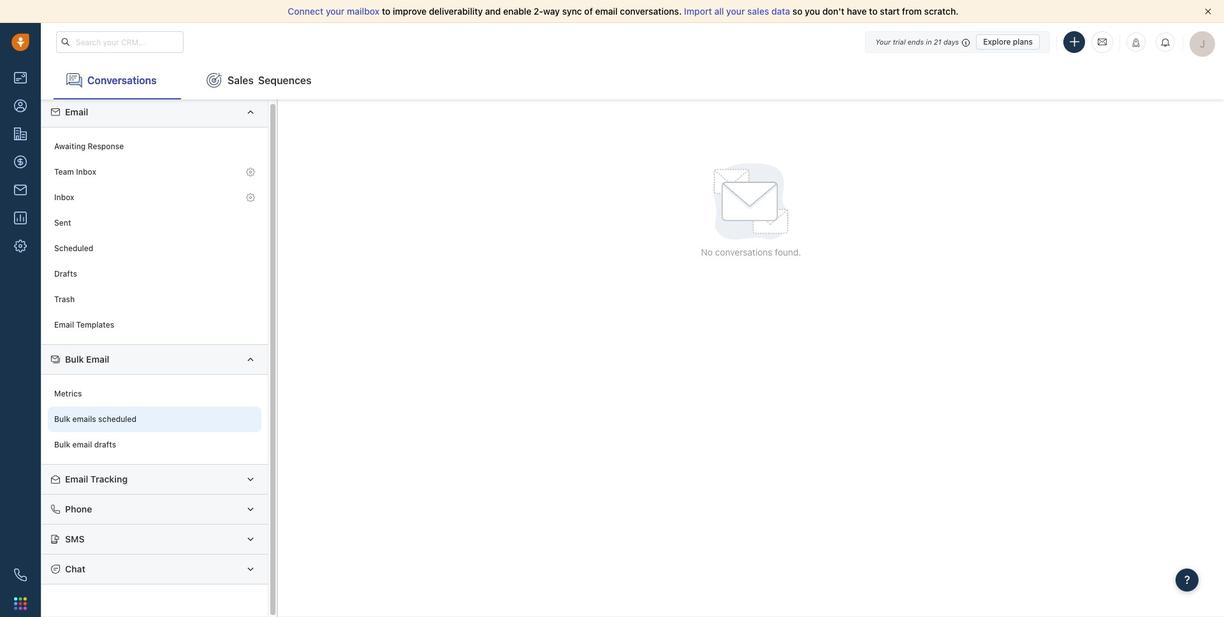 Task type: vqa. For each thing, say whether or not it's contained in the screenshot.
"Your"
yes



Task type: locate. For each thing, give the bounding box(es) containing it.
days
[[944, 37, 959, 46]]

bulk emails scheduled link
[[48, 407, 262, 432]]

your right all
[[726, 6, 745, 17]]

bulk down bulk emails scheduled
[[54, 440, 70, 450]]

1 horizontal spatial your
[[726, 6, 745, 17]]

sales
[[747, 6, 769, 17]]

inbox right team
[[76, 167, 96, 177]]

bulk left emails
[[54, 415, 70, 424]]

explore plans
[[983, 37, 1033, 46]]

email down trash
[[54, 320, 74, 330]]

email for email
[[65, 106, 88, 117]]

bulk
[[65, 354, 84, 365], [54, 415, 70, 424], [54, 440, 70, 450]]

1 vertical spatial inbox
[[54, 193, 74, 202]]

plans
[[1013, 37, 1033, 46]]

0 vertical spatial bulk
[[65, 354, 84, 365]]

connect
[[288, 6, 323, 17]]

email templates link
[[48, 312, 262, 338]]

2 your from the left
[[726, 6, 745, 17]]

have
[[847, 6, 867, 17]]

1 vertical spatial email
[[72, 440, 92, 450]]

connect your mailbox link
[[288, 6, 382, 17]]

to right mailbox
[[382, 6, 390, 17]]

email up awaiting
[[65, 106, 88, 117]]

email left the drafts
[[72, 440, 92, 450]]

to
[[382, 6, 390, 17], [869, 6, 878, 17]]

email for email tracking
[[65, 474, 88, 485]]

emails
[[72, 415, 96, 424]]

metrics
[[54, 389, 82, 399]]

scheduled
[[54, 244, 93, 253]]

email up phone
[[65, 474, 88, 485]]

1 horizontal spatial to
[[869, 6, 878, 17]]

phone element
[[8, 562, 33, 588]]

0 vertical spatial inbox
[[76, 167, 96, 177]]

trial
[[893, 37, 906, 46]]

your left mailbox
[[326, 6, 345, 17]]

bulk emails scheduled
[[54, 415, 137, 424]]

0 horizontal spatial inbox
[[54, 193, 74, 202]]

Search your CRM... text field
[[56, 31, 184, 53]]

email templates
[[54, 320, 114, 330]]

ends
[[908, 37, 924, 46]]

1 horizontal spatial inbox
[[76, 167, 96, 177]]

no
[[701, 247, 713, 258]]

0 vertical spatial email
[[595, 6, 618, 17]]

email
[[595, 6, 618, 17], [72, 440, 92, 450]]

bulk email drafts link
[[48, 432, 262, 458]]

what's new image
[[1132, 38, 1141, 47]]

from
[[902, 6, 922, 17]]

0 horizontal spatial your
[[326, 6, 345, 17]]

0 horizontal spatial to
[[382, 6, 390, 17]]

don't
[[823, 6, 845, 17]]

response
[[88, 142, 124, 151]]

drafts
[[54, 269, 77, 279]]

inbox
[[76, 167, 96, 177], [54, 193, 74, 202]]

drafts link
[[48, 261, 262, 287]]

email
[[65, 106, 88, 117], [54, 320, 74, 330], [86, 354, 109, 365], [65, 474, 88, 485]]

team inbox
[[54, 167, 96, 177]]

bulk email
[[65, 354, 109, 365]]

email for email templates
[[54, 320, 74, 330]]

inbox down team
[[54, 193, 74, 202]]

email right of
[[595, 6, 618, 17]]

scratch.
[[924, 6, 959, 17]]

bulk up the metrics
[[65, 354, 84, 365]]

metrics link
[[48, 381, 262, 407]]

0 horizontal spatial email
[[72, 440, 92, 450]]

email inside email templates link
[[54, 320, 74, 330]]

your
[[326, 6, 345, 17], [726, 6, 745, 17]]

2 vertical spatial bulk
[[54, 440, 70, 450]]

you
[[805, 6, 820, 17]]

sequences
[[258, 74, 312, 86]]

conversations
[[715, 247, 773, 258]]

tab list
[[41, 61, 1224, 99]]

phone
[[65, 504, 92, 515]]

1 vertical spatial bulk
[[54, 415, 70, 424]]

sent link
[[48, 210, 262, 236]]

tab list containing conversations
[[41, 61, 1224, 99]]

2-
[[534, 6, 543, 17]]

to left start
[[869, 6, 878, 17]]

explore plans link
[[976, 34, 1040, 49]]



Task type: describe. For each thing, give the bounding box(es) containing it.
1 horizontal spatial email
[[595, 6, 618, 17]]

and
[[485, 6, 501, 17]]

close image
[[1205, 8, 1212, 15]]

bulk for bulk email drafts
[[54, 440, 70, 450]]

sales
[[228, 74, 254, 86]]

inbox inside 'link'
[[54, 193, 74, 202]]

inbox link
[[48, 185, 262, 210]]

21
[[934, 37, 942, 46]]

bulk email drafts
[[54, 440, 116, 450]]

phone image
[[14, 569, 27, 582]]

bulk for bulk email
[[65, 354, 84, 365]]

1 your from the left
[[326, 6, 345, 17]]

team inbox link
[[48, 159, 262, 185]]

freshworks switcher image
[[14, 597, 27, 610]]

sent
[[54, 218, 71, 228]]

trash
[[54, 295, 75, 304]]

scheduled
[[98, 415, 137, 424]]

start
[[880, 6, 900, 17]]

connect your mailbox to improve deliverability and enable 2-way sync of email conversations. import all your sales data so you don't have to start from scratch.
[[288, 6, 959, 17]]

conversations
[[87, 74, 157, 86]]

enable
[[503, 6, 531, 17]]

no conversations found.
[[701, 247, 801, 258]]

of
[[584, 6, 593, 17]]

2 to from the left
[[869, 6, 878, 17]]

import all your sales data link
[[684, 6, 793, 17]]

send email image
[[1098, 37, 1107, 47]]

chat
[[65, 564, 85, 574]]

awaiting response
[[54, 142, 124, 151]]

email tracking
[[65, 474, 128, 485]]

tracking
[[90, 474, 128, 485]]

scheduled link
[[48, 236, 262, 261]]

sync
[[562, 6, 582, 17]]

bulk for bulk emails scheduled
[[54, 415, 70, 424]]

way
[[543, 6, 560, 17]]

so
[[793, 6, 803, 17]]

team
[[54, 167, 74, 177]]

awaiting
[[54, 142, 86, 151]]

trash link
[[48, 287, 262, 312]]

1 to from the left
[[382, 6, 390, 17]]

awaiting response link
[[48, 134, 262, 159]]

sms
[[65, 534, 85, 545]]

sales sequences link
[[194, 61, 324, 99]]

conversations.
[[620, 6, 682, 17]]

data
[[772, 6, 790, 17]]

mailbox
[[347, 6, 380, 17]]

conversations link
[[54, 61, 181, 99]]

explore
[[983, 37, 1011, 46]]

email inside bulk email drafts link
[[72, 440, 92, 450]]

templates
[[76, 320, 114, 330]]

inbox inside team inbox link
[[76, 167, 96, 177]]

email down templates
[[86, 354, 109, 365]]

your
[[876, 37, 891, 46]]

improve
[[393, 6, 427, 17]]

in
[[926, 37, 932, 46]]

sales sequences
[[228, 74, 312, 86]]

import
[[684, 6, 712, 17]]

your trial ends in 21 days
[[876, 37, 959, 46]]

drafts
[[94, 440, 116, 450]]

found.
[[775, 247, 801, 258]]

deliverability
[[429, 6, 483, 17]]

all
[[714, 6, 724, 17]]



